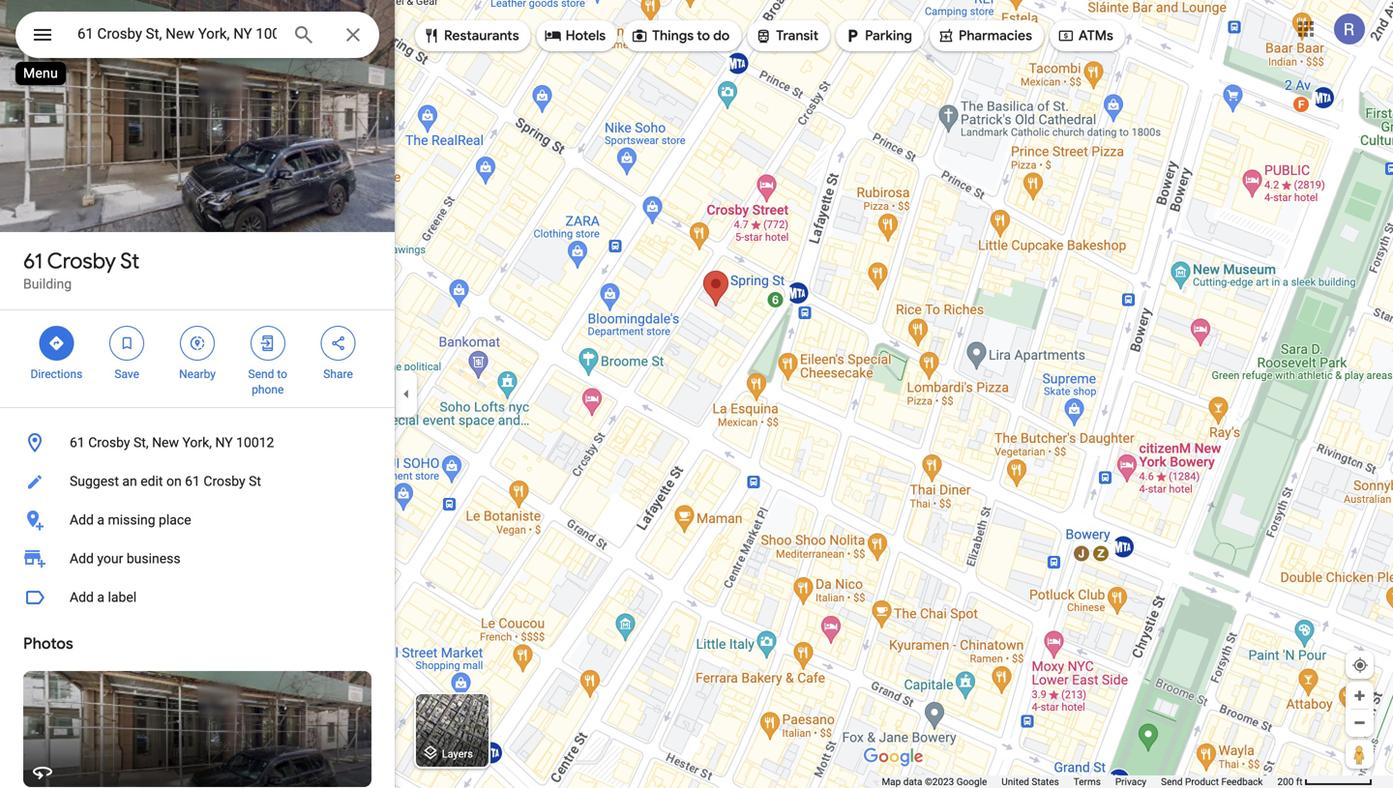 Task type: vqa. For each thing, say whether or not it's contained in the screenshot.
6
no



Task type: describe. For each thing, give the bounding box(es) containing it.
zoom out image
[[1353, 716, 1367, 731]]

suggest an edit on 61 crosby st
[[70, 474, 261, 490]]

61 Crosby St, New York, NY 10012 field
[[15, 12, 379, 58]]

none field inside 61 crosby st, new york, ny 10012 'field'
[[77, 22, 277, 45]]

61 inside button
[[185, 474, 200, 490]]


[[755, 25, 772, 46]]

 hotels
[[544, 25, 606, 46]]

add your business link
[[0, 540, 395, 579]]

 parking
[[844, 25, 912, 46]]

feedback
[[1222, 777, 1263, 788]]

ny
[[215, 435, 233, 451]]

place
[[159, 512, 191, 528]]

add for add a label
[[70, 590, 94, 606]]

atms
[[1079, 27, 1114, 45]]

add a label
[[70, 590, 137, 606]]

send product feedback
[[1161, 777, 1263, 788]]

hotels
[[566, 27, 606, 45]]

st inside suggest an edit on 61 crosby st button
[[249, 474, 261, 490]]

save
[[115, 368, 139, 381]]

product
[[1185, 777, 1219, 788]]

transit
[[776, 27, 819, 45]]

 restaurants
[[423, 25, 519, 46]]


[[189, 333, 206, 354]]

directions
[[30, 368, 83, 381]]

actions for 61 crosby st region
[[0, 311, 395, 407]]

61 crosby st main content
[[0, 0, 395, 789]]


[[330, 333, 347, 354]]

nearby
[[179, 368, 216, 381]]

phone
[[252, 383, 284, 397]]

a for missing
[[97, 512, 105, 528]]

 things to do
[[631, 25, 730, 46]]

missing
[[108, 512, 155, 528]]

 button
[[15, 12, 70, 62]]

united
[[1002, 777, 1030, 788]]

business
[[127, 551, 181, 567]]

200 ft
[[1278, 777, 1303, 788]]

send for send to phone
[[248, 368, 274, 381]]

zoom in image
[[1353, 689, 1367, 703]]


[[1058, 25, 1075, 46]]


[[259, 333, 277, 354]]

google account: ruby anderson  
(rubyanndersson@gmail.com) image
[[1334, 14, 1365, 45]]

61 crosby st, new york, ny 10012
[[70, 435, 274, 451]]

©2023
[[925, 777, 954, 788]]

send to phone
[[248, 368, 287, 397]]

york,
[[182, 435, 212, 451]]

pharmacies
[[959, 27, 1032, 45]]

st inside "61 crosby st building"
[[120, 248, 140, 275]]


[[31, 21, 54, 49]]


[[118, 333, 136, 354]]

united states button
[[1002, 776, 1059, 789]]

google
[[957, 777, 987, 788]]


[[423, 25, 440, 46]]

send for send product feedback
[[1161, 777, 1183, 788]]

things
[[652, 27, 694, 45]]

a for label
[[97, 590, 105, 606]]


[[544, 25, 562, 46]]

show street view coverage image
[[1346, 740, 1374, 769]]

on
[[166, 474, 182, 490]]

st,
[[134, 435, 149, 451]]

your
[[97, 551, 123, 567]]

label
[[108, 590, 137, 606]]

share
[[323, 368, 353, 381]]

10012
[[236, 435, 274, 451]]

200
[[1278, 777, 1294, 788]]

add your business
[[70, 551, 181, 567]]

61 crosby st, new york, ny 10012 button
[[0, 424, 395, 463]]

crosby for st,
[[88, 435, 130, 451]]

 atms
[[1058, 25, 1114, 46]]

layers
[[442, 748, 473, 760]]

add for add a missing place
[[70, 512, 94, 528]]

add a missing place button
[[0, 501, 395, 540]]



Task type: locate. For each thing, give the bounding box(es) containing it.
3 add from the top
[[70, 590, 94, 606]]

crosby left st,
[[88, 435, 130, 451]]

2 horizontal spatial 61
[[185, 474, 200, 490]]

1 horizontal spatial to
[[697, 27, 710, 45]]

footer inside google maps element
[[882, 776, 1278, 789]]

61 up the suggest
[[70, 435, 85, 451]]

61 for st
[[23, 248, 43, 275]]

1 vertical spatial send
[[1161, 777, 1183, 788]]

add for add your business
[[70, 551, 94, 567]]

data
[[903, 777, 923, 788]]

photos
[[23, 634, 73, 654]]

to inside  things to do
[[697, 27, 710, 45]]

1 horizontal spatial st
[[249, 474, 261, 490]]

1 vertical spatial crosby
[[88, 435, 130, 451]]

crosby for st
[[47, 248, 116, 275]]

0 vertical spatial a
[[97, 512, 105, 528]]

1 a from the top
[[97, 512, 105, 528]]

send inside send to phone
[[248, 368, 274, 381]]

add a missing place
[[70, 512, 191, 528]]


[[938, 25, 955, 46]]

1 vertical spatial 61
[[70, 435, 85, 451]]

edit
[[141, 474, 163, 490]]

0 vertical spatial st
[[120, 248, 140, 275]]

suggest
[[70, 474, 119, 490]]

add
[[70, 512, 94, 528], [70, 551, 94, 567], [70, 590, 94, 606]]

privacy
[[1116, 777, 1147, 788]]

add left the label
[[70, 590, 94, 606]]

crosby up building
[[47, 248, 116, 275]]

restaurants
[[444, 27, 519, 45]]

send product feedback button
[[1161, 776, 1263, 789]]

a left the label
[[97, 590, 105, 606]]

crosby inside button
[[204, 474, 245, 490]]

st
[[120, 248, 140, 275], [249, 474, 261, 490]]

61 right on
[[185, 474, 200, 490]]

map
[[882, 777, 901, 788]]

 search field
[[15, 12, 379, 62]]

61 for st,
[[70, 435, 85, 451]]

parking
[[865, 27, 912, 45]]

2 add from the top
[[70, 551, 94, 567]]

61 inside "button"
[[70, 435, 85, 451]]

0 horizontal spatial to
[[277, 368, 287, 381]]

a
[[97, 512, 105, 528], [97, 590, 105, 606]]

61
[[23, 248, 43, 275], [70, 435, 85, 451], [185, 474, 200, 490]]

2 a from the top
[[97, 590, 105, 606]]

st up 
[[120, 248, 140, 275]]

0 horizontal spatial st
[[120, 248, 140, 275]]


[[844, 25, 861, 46]]

to up 'phone'
[[277, 368, 287, 381]]

0 vertical spatial add
[[70, 512, 94, 528]]

google maps element
[[0, 0, 1393, 789]]

 pharmacies
[[938, 25, 1032, 46]]

0 vertical spatial send
[[248, 368, 274, 381]]

privacy button
[[1116, 776, 1147, 789]]

crosby inside "61 crosby st building"
[[47, 248, 116, 275]]

new
[[152, 435, 179, 451]]

1 horizontal spatial send
[[1161, 777, 1183, 788]]

1 vertical spatial a
[[97, 590, 105, 606]]

united states
[[1002, 777, 1059, 788]]

building
[[23, 276, 72, 292]]

200 ft button
[[1278, 777, 1373, 788]]

add down the suggest
[[70, 512, 94, 528]]

61 up building
[[23, 248, 43, 275]]

0 vertical spatial 61
[[23, 248, 43, 275]]

2 vertical spatial add
[[70, 590, 94, 606]]

crosby down ny
[[204, 474, 245, 490]]

0 horizontal spatial send
[[248, 368, 274, 381]]

None field
[[77, 22, 277, 45]]


[[48, 333, 65, 354]]

0 horizontal spatial 61
[[23, 248, 43, 275]]

terms
[[1074, 777, 1101, 788]]

to inside send to phone
[[277, 368, 287, 381]]

add left your
[[70, 551, 94, 567]]

61 crosby st building
[[23, 248, 140, 292]]

map data ©2023 google
[[882, 777, 987, 788]]

st down 10012
[[249, 474, 261, 490]]

send up 'phone'
[[248, 368, 274, 381]]

an
[[122, 474, 137, 490]]

show your location image
[[1352, 657, 1369, 674]]

collapse side panel image
[[396, 384, 417, 405]]

terms button
[[1074, 776, 1101, 789]]

footer
[[882, 776, 1278, 789]]

footer containing map data ©2023 google
[[882, 776, 1278, 789]]

send left product
[[1161, 777, 1183, 788]]

send
[[248, 368, 274, 381], [1161, 777, 1183, 788]]

1 vertical spatial add
[[70, 551, 94, 567]]

2 vertical spatial 61
[[185, 474, 200, 490]]

0 vertical spatial to
[[697, 27, 710, 45]]

1 vertical spatial to
[[277, 368, 287, 381]]

61 inside "61 crosby st building"
[[23, 248, 43, 275]]

1 horizontal spatial 61
[[70, 435, 85, 451]]

ft
[[1296, 777, 1303, 788]]

crosby inside "button"
[[88, 435, 130, 451]]

0 vertical spatial crosby
[[47, 248, 116, 275]]

to left 'do'
[[697, 27, 710, 45]]

 transit
[[755, 25, 819, 46]]

add a label button
[[0, 579, 395, 617]]

a left missing on the bottom
[[97, 512, 105, 528]]

states
[[1032, 777, 1059, 788]]

1 vertical spatial st
[[249, 474, 261, 490]]


[[631, 25, 648, 46]]

2 vertical spatial crosby
[[204, 474, 245, 490]]

crosby
[[47, 248, 116, 275], [88, 435, 130, 451], [204, 474, 245, 490]]

to
[[697, 27, 710, 45], [277, 368, 287, 381]]

do
[[713, 27, 730, 45]]

send inside button
[[1161, 777, 1183, 788]]

1 add from the top
[[70, 512, 94, 528]]

suggest an edit on 61 crosby st button
[[0, 463, 395, 501]]



